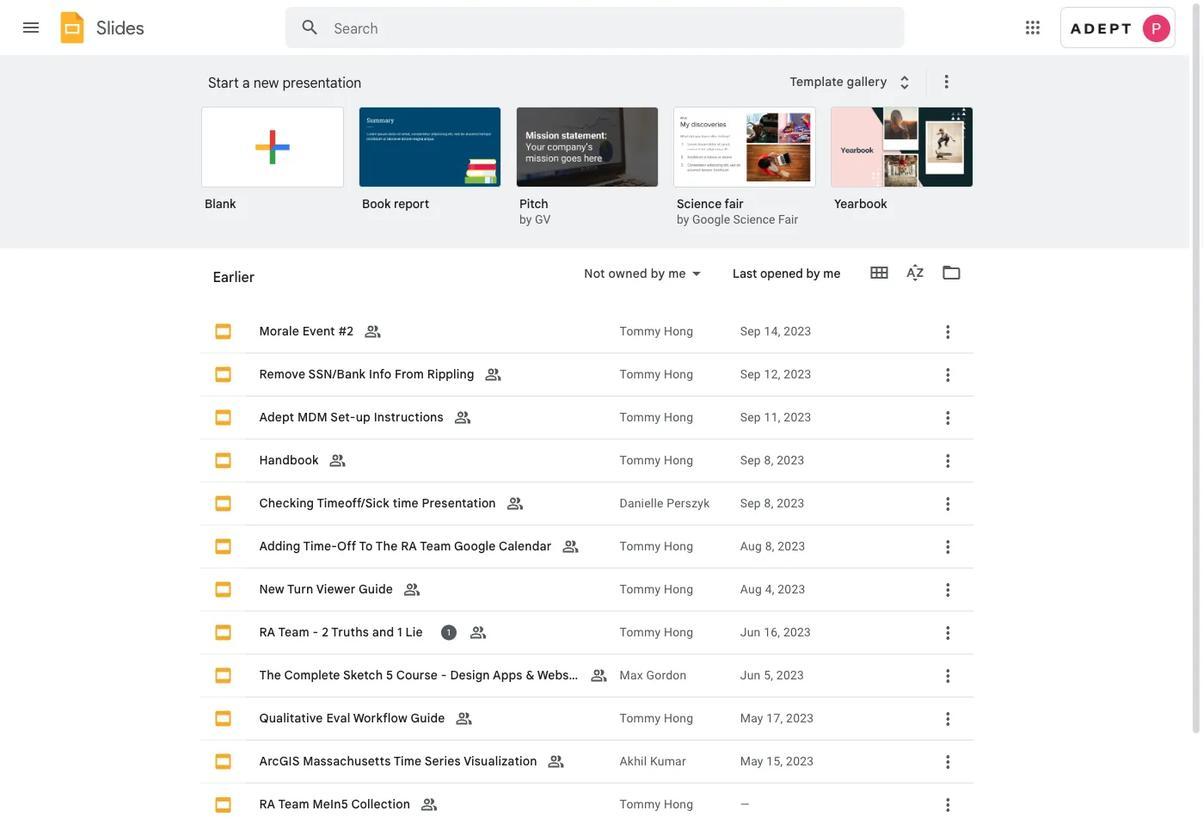 Task type: vqa. For each thing, say whether or not it's contained in the screenshot.


Task type: locate. For each thing, give the bounding box(es) containing it.
2023 inside ra team - 2 truths and 1 lie option
[[784, 625, 811, 640]]

0 vertical spatial sep 8, 2023
[[740, 453, 805, 468]]

0 vertical spatial ra
[[401, 539, 417, 554]]

- inside option
[[313, 625, 319, 640]]

2023 right 16,
[[784, 625, 811, 640]]

aug for new turn viewer guide
[[740, 582, 762, 597]]

0 vertical spatial guide
[[359, 582, 393, 597]]

handbook google slides element
[[258, 0, 610, 770]]

tommy inside adding time-off to the ra team google calendar option
[[620, 539, 661, 554]]

2023
[[784, 324, 812, 339], [784, 367, 812, 382], [784, 410, 812, 425], [777, 453, 805, 468], [777, 496, 805, 511], [778, 539, 806, 554], [778, 582, 806, 597], [784, 625, 811, 640], [777, 668, 804, 683], [786, 711, 814, 726], [786, 754, 814, 769]]

ra down arcgis
[[259, 797, 276, 812]]

3 hong from the top
[[664, 410, 694, 425]]

gv
[[535, 212, 551, 227]]

1 sep from the top
[[740, 324, 761, 339]]

9 hong from the top
[[664, 798, 694, 812]]

mdm
[[298, 410, 328, 425]]

the complete sketch 5 course - design apps & websites 2020 udemy discount & review (slide) option
[[199, 585, 973, 823]]

1 jun from the top
[[740, 625, 761, 640]]

8, up aug 8, 2023
[[764, 496, 774, 511]]

owned by tommy hong element
[[620, 323, 727, 340], [620, 366, 727, 383], [620, 409, 727, 426], [620, 452, 727, 469], [620, 538, 727, 555], [620, 581, 727, 598], [620, 624, 727, 641], [620, 710, 727, 727], [620, 796, 727, 813]]

sep inside remove ssn/bank info from rippling option
[[740, 367, 761, 382]]

owned by akhil kumar element
[[620, 753, 727, 770]]

9 owned by tommy hong element from the top
[[620, 796, 727, 813]]

tommy inside "handbook" option
[[620, 453, 661, 468]]

2023 right 5,
[[777, 668, 804, 683]]

2023 inside remove ssn/bank info from rippling option
[[784, 367, 812, 382]]

1
[[398, 625, 402, 640], [447, 627, 451, 638]]

tommy hong for ra team - 2 truths and 1 lie
[[620, 625, 694, 640]]

- inside "option"
[[441, 668, 447, 683]]

viewer
[[316, 582, 356, 597]]

sep inside adept mdm set-up instructions option
[[740, 410, 761, 425]]

team up "new turn viewer guide google slides" element in the bottom of the page
[[420, 539, 451, 554]]

owned by tommy hong element for ra team - 2 truths and 1 lie
[[620, 624, 727, 641]]

2 hong from the top
[[664, 367, 694, 382]]

4 tommy from the top
[[620, 453, 661, 468]]

earlier for remove ssn/bank info from rippling google slides "element"
[[213, 275, 250, 290]]

8, inside checking timeoff/sick time presentation option
[[764, 496, 774, 511]]

5 hong from the top
[[664, 539, 694, 554]]

1 earlier from the top
[[213, 268, 255, 286]]

1 owned by tommy hong element from the top
[[620, 323, 727, 340]]

ra for ra team mein5 collection
[[259, 797, 276, 812]]

owned by tommy hong element inside ra team mein5 collection option
[[620, 796, 727, 813]]

google down fair
[[692, 212, 730, 227]]

Search bar text field
[[334, 20, 862, 37]]

0 horizontal spatial guide
[[359, 582, 393, 597]]

jun left 16,
[[740, 625, 761, 640]]

3 tommy from the top
[[620, 410, 661, 425]]

morale event #2
[[259, 324, 354, 339]]

may 17, 2023
[[740, 711, 814, 726]]

aug up aug 4, 2023
[[740, 539, 762, 554]]

the complete sketch 5 course - design apps & websites 2020 udemy discount & review (slide) google slides element
[[258, 667, 820, 684]]

1 tommy hong from the top
[[620, 324, 694, 339]]

tommy
[[620, 324, 661, 339], [620, 367, 661, 382], [620, 410, 661, 425], [620, 453, 661, 468], [620, 539, 661, 554], [620, 582, 661, 597], [620, 625, 661, 640], [620, 711, 661, 726], [620, 798, 661, 812]]

by left "google science fair" link on the top right
[[677, 212, 689, 227]]

5 owned by tommy hong element from the top
[[620, 538, 727, 555]]

science fair option
[[674, 107, 816, 229]]

0 vertical spatial aug
[[740, 539, 762, 554]]

perszyk
[[667, 496, 710, 511]]

sep inside checking timeoff/sick time presentation option
[[740, 496, 761, 511]]

owned by tommy hong element for handbook
[[620, 452, 727, 469]]

template gallery
[[790, 74, 888, 89]]

2023 right 17,
[[786, 711, 814, 726]]

2023 for checking timeoff/sick time presentation
[[777, 496, 805, 511]]

0 horizontal spatial me
[[669, 266, 686, 281]]

aug left 4,
[[740, 582, 762, 597]]

tommy hong inside the qualitative eval workflow guide option
[[620, 711, 694, 726]]

0 vertical spatial jun
[[740, 625, 761, 640]]

the
[[376, 539, 398, 554], [259, 668, 281, 683]]

opened down "google science fair" link on the top right
[[684, 276, 727, 291]]

2 sep 8, 2023 from the top
[[740, 496, 805, 511]]

7 owned by tommy hong element from the top
[[620, 624, 727, 641]]

hong inside adept mdm set-up instructions option
[[664, 410, 694, 425]]

8, up 4,
[[765, 539, 775, 554]]

remove ssn/bank info from rippling
[[259, 367, 475, 382]]

1 vertical spatial -
[[441, 668, 447, 683]]

arcgis massachusetts time series visualization option
[[199, 671, 973, 823]]

1 sep 8, 2023 from the top
[[740, 453, 805, 468]]

guide for qualitative eval workflow guide
[[411, 711, 445, 726]]

aug
[[740, 539, 762, 554], [740, 582, 762, 597]]

owned by max gordon element
[[620, 667, 727, 684]]

aug inside adding time-off to the ra team google calendar option
[[740, 539, 762, 554]]

tommy inside the qualitative eval workflow guide option
[[620, 711, 661, 726]]

3 tommy hong from the top
[[620, 410, 694, 425]]

hong for morale event #2
[[664, 324, 694, 339]]

2023 inside morale event #2 option
[[784, 324, 812, 339]]

2 aug from the top
[[740, 582, 762, 597]]

time
[[393, 496, 419, 511]]

the left the complete
[[259, 668, 281, 683]]

tommy inside new turn viewer guide option
[[620, 582, 661, 597]]

jun 16, 2023
[[740, 625, 811, 640]]

tommy hong inside adding time-off to the ra team google calendar option
[[620, 539, 694, 554]]

rippling
[[427, 367, 475, 382]]

6 hong from the top
[[664, 582, 694, 597]]

1 horizontal spatial 1
[[447, 627, 451, 638]]

8, for to
[[765, 539, 775, 554]]

qualitative
[[259, 711, 323, 726]]

2 sep from the top
[[740, 367, 761, 382]]

sep 8, 2023 for checking timeoff/sick time presentation
[[740, 496, 805, 511]]

the inside "option"
[[259, 668, 281, 683]]

google down presentation
[[454, 539, 496, 554]]

arcgis massachusetts time series visualization
[[259, 754, 537, 769]]

3 sep from the top
[[740, 410, 761, 425]]

last opened by me may 17, 2023 element
[[740, 710, 911, 727]]

4 owned by tommy hong element from the top
[[620, 452, 727, 469]]

earlier inside heading
[[213, 268, 255, 286]]

max gordon
[[620, 668, 687, 683]]

1 vertical spatial 8,
[[764, 496, 774, 511]]

morale
[[259, 324, 299, 339]]

last opened by me down "google science fair" link on the top right
[[656, 276, 764, 291]]

hong inside morale event #2 option
[[664, 324, 694, 339]]

owned by tommy hong element for new turn viewer guide
[[620, 581, 727, 598]]

collection
[[351, 797, 410, 812]]

fair
[[778, 212, 799, 227]]

6 tommy from the top
[[620, 582, 661, 597]]

5 tommy from the top
[[620, 539, 661, 554]]

tommy hong for new turn viewer guide
[[620, 582, 694, 597]]

by right "owned" at the right top of the page
[[651, 266, 665, 281]]

2 jun from the top
[[740, 668, 761, 683]]

tommy inside ra team mein5 collection option
[[620, 798, 661, 812]]

2023 for remove ssn/bank info from rippling
[[784, 367, 812, 382]]

me
[[669, 266, 686, 281], [824, 266, 841, 281], [747, 276, 764, 291]]

5,
[[764, 668, 774, 683]]

None search field
[[285, 7, 905, 48]]

0 vertical spatial google
[[692, 212, 730, 227]]

1 vertical spatial jun
[[740, 668, 761, 683]]

me right "owned" at the right top of the page
[[669, 266, 686, 281]]

1 vertical spatial last opened by me sep 8, 2023 element
[[740, 495, 911, 512]]

sep 8, 2023 inside "handbook" option
[[740, 453, 805, 468]]

aug inside new turn viewer guide option
[[740, 582, 762, 597]]

0 horizontal spatial &
[[526, 668, 535, 683]]

2023 right 4,
[[778, 582, 806, 597]]

guide inside the qualitative eval workflow guide google slides element
[[411, 711, 445, 726]]

2020
[[594, 668, 624, 683]]

3 owned by tommy hong element from the top
[[620, 409, 727, 426]]

1 vertical spatial google
[[454, 539, 496, 554]]

owned by tommy hong element for remove ssn/bank info from rippling
[[620, 366, 727, 383]]

2 tommy hong from the top
[[620, 367, 694, 382]]

& right 'apps'
[[526, 668, 535, 683]]

hong inside "handbook" option
[[664, 453, 694, 468]]

tommy hong inside "handbook" option
[[620, 453, 694, 468]]

8 tommy from the top
[[620, 711, 661, 726]]

list box containing blank
[[201, 103, 993, 249]]

2023 up aug 4, 2023
[[778, 539, 806, 554]]

0 vertical spatial the
[[376, 539, 398, 554]]

may left 15,
[[740, 754, 764, 769]]

eval
[[326, 711, 351, 726]]

-
[[313, 625, 319, 640], [441, 668, 447, 683]]

ra right 'to'
[[401, 539, 417, 554]]

tommy hong for remove ssn/bank info from rippling
[[620, 367, 694, 382]]

2023 inside the qualitative eval workflow guide option
[[786, 711, 814, 726]]

0 vertical spatial science
[[677, 196, 722, 211]]

not owned by me
[[584, 266, 686, 281]]

2 may from the top
[[740, 754, 764, 769]]

aug 4, 2023
[[740, 582, 806, 597]]

me up sep 14, 2023
[[747, 276, 764, 291]]

sep up aug 8, 2023
[[740, 496, 761, 511]]

opened
[[760, 266, 804, 281], [684, 276, 727, 291]]

me up last opened by me sep 14, 2023 element
[[824, 266, 841, 281]]

1 vertical spatial may
[[740, 754, 764, 769]]

1 vertical spatial team
[[278, 625, 310, 640]]

5 tommy hong from the top
[[620, 539, 694, 554]]

template gallery button
[[779, 66, 926, 97]]

last opened by me sep 8, 2023 element down the last opened by me sep 11, 2023 element
[[740, 452, 911, 469]]

last opened by me sep 8, 2023 element
[[740, 452, 911, 469], [740, 495, 911, 512]]

2023 inside adding time-off to the ra team google calendar option
[[778, 539, 806, 554]]

last opened by me
[[733, 266, 841, 281], [656, 276, 764, 291]]

1 last opened by me sep 8, 2023 element from the top
[[740, 452, 911, 469]]

off
[[337, 539, 356, 554]]

2023 up aug 8, 2023
[[777, 496, 805, 511]]

1 horizontal spatial &
[[725, 668, 734, 683]]

hong inside new turn viewer guide option
[[664, 582, 694, 597]]

hong inside ra team - 2 truths and 1 lie option
[[664, 625, 694, 640]]

2
[[322, 625, 329, 640]]

sketch
[[343, 668, 383, 683]]

event
[[303, 324, 335, 339]]

list box
[[199, 0, 973, 823], [201, 103, 993, 249]]

2023 right 12,
[[784, 367, 812, 382]]

up
[[356, 410, 371, 425]]

2023 right the "11,"
[[784, 410, 812, 425]]

sep 8, 2023 down the "11,"
[[740, 453, 805, 468]]

hong for handbook
[[664, 453, 694, 468]]

tommy hong inside morale event #2 option
[[620, 324, 694, 339]]

17,
[[767, 711, 783, 726]]

5 sep from the top
[[740, 496, 761, 511]]

hong inside adding time-off to the ra team google calendar option
[[664, 539, 694, 554]]

0 vertical spatial may
[[740, 711, 764, 726]]

last
[[733, 266, 757, 281], [656, 276, 680, 291]]

0 horizontal spatial the
[[259, 668, 281, 683]]

0 horizontal spatial google
[[454, 539, 496, 554]]

start a new presentation
[[208, 74, 362, 91]]

science
[[677, 196, 722, 211], [733, 212, 776, 227]]

2 vertical spatial 8,
[[765, 539, 775, 554]]

tommy hong for handbook
[[620, 453, 694, 468]]

tommy hong inside ra team mein5 collection option
[[620, 798, 694, 812]]

tommy for adding time-off to the ra team google calendar
[[620, 539, 661, 554]]

1 horizontal spatial science
[[733, 212, 776, 227]]

1 horizontal spatial me
[[747, 276, 764, 291]]

8 hong from the top
[[664, 711, 694, 726]]

tommy hong inside ra team - 2 truths and 1 lie option
[[620, 625, 694, 640]]

tommy inside ra team - 2 truths and 1 lie option
[[620, 625, 661, 640]]

8 tommy hong from the top
[[620, 711, 694, 726]]

tommy hong inside adept mdm set-up instructions option
[[620, 410, 694, 425]]

jun inside the complete sketch 5 course - design apps & websites 2020 udemy discount & review (slide) "option"
[[740, 668, 761, 683]]

1 horizontal spatial the
[[376, 539, 398, 554]]

2023 down sep 11, 2023
[[777, 453, 805, 468]]

1 vertical spatial ra
[[259, 625, 276, 640]]

& left review
[[725, 668, 734, 683]]

owned by tommy hong element for adept mdm set-up instructions
[[620, 409, 727, 426]]

tommy hong for ra team mein5 collection
[[620, 798, 694, 812]]

12,
[[764, 367, 781, 382]]

1 tommy from the top
[[620, 324, 661, 339]]

info
[[369, 367, 392, 382]]

- left design
[[441, 668, 447, 683]]

ra team mein5 collection
[[259, 797, 410, 812]]

me inside dropdown button
[[669, 266, 686, 281]]

ra team mein5 collection google slides element
[[258, 796, 610, 813]]

hong inside remove ssn/bank info from rippling option
[[664, 367, 694, 382]]

may left 17,
[[740, 711, 764, 726]]

discount
[[670, 668, 722, 683]]

udemy
[[627, 668, 667, 683]]

1 vertical spatial aug
[[740, 582, 762, 597]]

sep down sep 11, 2023
[[740, 453, 761, 468]]

2 earlier from the top
[[213, 275, 250, 290]]

2023 inside "handbook" option
[[777, 453, 805, 468]]

4 hong from the top
[[664, 453, 694, 468]]

science left fair
[[677, 196, 722, 211]]

slides link
[[55, 10, 144, 48]]

1 horizontal spatial last
[[733, 266, 757, 281]]

1 left lie
[[398, 625, 402, 640]]

0 vertical spatial last opened by me sep 8, 2023 element
[[740, 452, 911, 469]]

sep
[[740, 324, 761, 339], [740, 367, 761, 382], [740, 410, 761, 425], [740, 453, 761, 468], [740, 496, 761, 511]]

owned by tommy hong element for adding time-off to the ra team google calendar
[[620, 538, 727, 555]]

tommy inside morale event #2 option
[[620, 324, 661, 339]]

by up sep 14, 2023
[[730, 276, 744, 291]]

4 sep from the top
[[740, 453, 761, 468]]

hong for qualitative eval workflow guide
[[664, 711, 694, 726]]

new turn viewer guide google slides element
[[258, 581, 610, 598]]

ra down new
[[259, 625, 276, 640]]

guide up arcgis massachusetts time series visualization google slides element
[[411, 711, 445, 726]]

2023 for arcgis massachusetts time series visualization
[[786, 754, 814, 769]]

by left gv link
[[520, 212, 532, 227]]

opened down fair
[[760, 266, 804, 281]]

2 owned by tommy hong element from the top
[[620, 366, 727, 383]]

the inside option
[[376, 539, 398, 554]]

2023 right 14, on the right of page
[[784, 324, 812, 339]]

9 tommy hong from the top
[[620, 798, 694, 812]]

tommy inside adept mdm set-up instructions option
[[620, 410, 661, 425]]

hong for remove ssn/bank info from rippling
[[664, 367, 694, 382]]

hong inside the qualitative eval workflow guide option
[[664, 711, 694, 726]]

1 may from the top
[[740, 711, 764, 726]]

1 & from the left
[[526, 668, 535, 683]]

jun inside ra team - 2 truths and 1 lie option
[[740, 625, 761, 640]]

2023 for new turn viewer guide
[[778, 582, 806, 597]]

1 horizontal spatial google
[[692, 212, 730, 227]]

8, inside last opened by me aug 8, 2023 element
[[765, 539, 775, 554]]

the complete sketch 5 course - design apps & websites 2020 udemy discount & review (slide)
[[259, 668, 820, 683]]

review
[[737, 668, 778, 683]]

last opened by me sep 8, 2023 element for checking timeoff/sick time presentation
[[740, 495, 911, 512]]

morale event #2 google slides element
[[258, 0, 610, 641]]

the right 'to'
[[376, 539, 398, 554]]

tommy hong inside remove ssn/bank info from rippling option
[[620, 367, 694, 382]]

hong inside ra team mein5 collection option
[[664, 798, 694, 812]]

&
[[526, 668, 535, 683], [725, 668, 734, 683]]

may
[[740, 711, 764, 726], [740, 754, 764, 769]]

1 vertical spatial sep 8, 2023
[[740, 496, 805, 511]]

may inside the qualitative eval workflow guide option
[[740, 711, 764, 726]]

2 vertical spatial team
[[278, 797, 310, 812]]

1 vertical spatial the
[[259, 668, 281, 683]]

search image
[[293, 10, 327, 45]]

2023 inside adept mdm set-up instructions option
[[784, 410, 812, 425]]

2023 inside checking timeoff/sick time presentation option
[[777, 496, 805, 511]]

tommy for qualitative eval workflow guide
[[620, 711, 661, 726]]

remove ssn/bank info from rippling google slides element
[[258, 0, 610, 684]]

2 last opened by me sep 8, 2023 element from the top
[[740, 495, 911, 512]]

list box containing morale event #2
[[199, 0, 973, 823]]

team inside option
[[420, 539, 451, 554]]

6 owned by tommy hong element from the top
[[620, 581, 727, 598]]

7 tommy from the top
[[620, 625, 661, 640]]

book report option
[[359, 107, 502, 224]]

hong for ra team - 2 truths and 1 lie
[[664, 625, 694, 640]]

last opened by me sep 8, 2023 element up last opened by me aug 8, 2023 element
[[740, 495, 911, 512]]

tommy inside remove ssn/bank info from rippling option
[[620, 367, 661, 382]]

1 vertical spatial guide
[[411, 711, 445, 726]]

tommy hong inside new turn viewer guide option
[[620, 582, 694, 597]]

team left 2
[[278, 625, 310, 640]]

1 hong from the top
[[664, 324, 694, 339]]

last opened by me aug 8, 2023 element
[[740, 538, 911, 555]]

main menu image
[[21, 17, 41, 38]]

new
[[259, 582, 285, 597]]

science fair by google science fair
[[677, 196, 799, 227]]

tommy for adept mdm set-up instructions
[[620, 410, 661, 425]]

1 right lie
[[447, 627, 451, 638]]

sep 8, 2023 inside checking timeoff/sick time presentation option
[[740, 496, 805, 511]]

- left 2
[[313, 625, 319, 640]]

lie
[[406, 625, 423, 640]]

guide inside "new turn viewer guide google slides" element
[[359, 582, 393, 597]]

team left mein5
[[278, 797, 310, 812]]

2023 right 15,
[[786, 754, 814, 769]]

1 aug from the top
[[740, 539, 762, 554]]

guide right 'viewer'
[[359, 582, 393, 597]]

ssn/bank
[[309, 367, 366, 382]]

by inside pitch by gv
[[520, 212, 532, 227]]

2023 inside the complete sketch 5 course - design apps & websites 2020 udemy discount & review (slide) "option"
[[777, 668, 804, 683]]

8 owned by tommy hong element from the top
[[620, 710, 727, 727]]

may inside arcgis massachusetts time series visualization option
[[740, 754, 764, 769]]

0 horizontal spatial -
[[313, 625, 319, 640]]

science down fair
[[733, 212, 776, 227]]

2 vertical spatial ra
[[259, 797, 276, 812]]

7 hong from the top
[[664, 625, 694, 640]]

last down "google science fair" link on the top right
[[733, 266, 757, 281]]

sep left 12,
[[740, 367, 761, 382]]

adding time-off to the ra team google calendar google slides element
[[258, 538, 610, 555]]

sep left the "11,"
[[740, 410, 761, 425]]

pitch option
[[516, 107, 659, 229]]

1 horizontal spatial opened
[[760, 266, 804, 281]]

6 tommy hong from the top
[[620, 582, 694, 597]]

2023 for ra team - 2 truths and 1 lie
[[784, 625, 811, 640]]

pitch by gv
[[520, 196, 551, 227]]

last opened by me sep 14, 2023 element
[[740, 323, 911, 340]]

sep left 14, on the right of page
[[740, 324, 761, 339]]

1 horizontal spatial guide
[[411, 711, 445, 726]]

8, down the "11,"
[[764, 453, 774, 468]]

0 vertical spatial -
[[313, 625, 319, 640]]

9 tommy from the top
[[620, 798, 661, 812]]

0 vertical spatial team
[[420, 539, 451, 554]]

jun left 5,
[[740, 668, 761, 683]]

team
[[420, 539, 451, 554], [278, 625, 310, 640], [278, 797, 310, 812]]

sep 8, 2023 up aug 8, 2023
[[740, 496, 805, 511]]

qualitative eval workflow guide
[[259, 711, 445, 726]]

morale event #2 option
[[199, 0, 973, 823]]

workflow
[[353, 711, 408, 726]]

4 tommy hong from the top
[[620, 453, 694, 468]]

0 vertical spatial 8,
[[764, 453, 774, 468]]

2023 inside new turn viewer guide option
[[778, 582, 806, 597]]

earlier
[[213, 268, 255, 286], [213, 275, 250, 290]]

last right "owned" at the right top of the page
[[656, 276, 680, 291]]

2023 inside arcgis massachusetts time series visualization option
[[786, 754, 814, 769]]

1 horizontal spatial -
[[441, 668, 447, 683]]

1 inside 1 popup button
[[447, 627, 451, 638]]

7 tommy hong from the top
[[620, 625, 694, 640]]

a
[[242, 74, 250, 91]]

adept mdm set-up instructions google slides element
[[258, 0, 610, 727]]

akhil
[[620, 754, 647, 769]]

2 tommy from the top
[[620, 367, 661, 382]]



Task type: describe. For each thing, give the bounding box(es) containing it.
ra team mein5 collection option
[[199, 714, 973, 823]]

last opened by me jun 5, 2023 element
[[740, 667, 911, 684]]

0 horizontal spatial opened
[[684, 276, 727, 291]]

presentation
[[422, 496, 496, 511]]

2023 for qualitative eval workflow guide
[[786, 711, 814, 726]]

slides
[[96, 16, 144, 39]]

last opened by me may 15, 2023 element
[[740, 753, 911, 770]]

2023 for adept mdm set-up instructions
[[784, 410, 812, 425]]

google science fair link
[[692, 212, 799, 227]]

sep 8, 2023 for handbook
[[740, 453, 805, 468]]

from
[[395, 367, 424, 382]]

0 horizontal spatial science
[[677, 196, 722, 211]]

course
[[396, 668, 438, 683]]

visualization
[[464, 754, 537, 769]]

tommy for handbook
[[620, 453, 661, 468]]

time-
[[303, 539, 337, 554]]

google inside "science fair by google science fair"
[[692, 212, 730, 227]]

apps
[[493, 668, 523, 683]]

google inside option
[[454, 539, 496, 554]]

report
[[394, 196, 430, 211]]

blank
[[205, 196, 236, 211]]

danielle
[[620, 496, 664, 511]]

yearbook
[[835, 196, 888, 211]]

4,
[[765, 582, 775, 597]]

by inside "science fair by google science fair"
[[677, 212, 689, 227]]

11,
[[764, 410, 781, 425]]

aug for adding time-off to the ra team google calendar
[[740, 539, 762, 554]]

last opened by me sep 8, 2023 element for handbook
[[740, 452, 911, 469]]

max
[[620, 668, 643, 683]]

turn
[[287, 582, 314, 597]]

2023 for adding time-off to the ra team google calendar
[[778, 539, 806, 554]]

never opened by me element
[[740, 796, 911, 813]]

adept
[[259, 410, 294, 425]]

last opened by me jun 16, 2023 element
[[740, 624, 911, 641]]

guide for new turn viewer guide
[[359, 582, 393, 597]]

handbook
[[259, 453, 319, 468]]

checking timeoff/sick time presentation option
[[199, 0, 973, 823]]

sep for presentation
[[740, 496, 761, 511]]

by inside dropdown button
[[651, 266, 665, 281]]

2023 for handbook
[[777, 453, 805, 468]]

tommy hong for adept mdm set-up instructions
[[620, 410, 694, 425]]

start
[[208, 74, 239, 91]]

remove
[[259, 367, 306, 382]]

remove ssn/bank info from rippling option
[[199, 0, 973, 823]]

more actions. image
[[933, 71, 957, 92]]

danielle perszyk
[[620, 496, 710, 511]]

set-
[[331, 410, 356, 425]]

tommy hong for morale event #2
[[620, 324, 694, 339]]

ra for ra team - 2 truths and 1 lie
[[259, 625, 276, 640]]

jun for the complete sketch 5 course - design apps & websites 2020 udemy discount & review (slide)
[[740, 668, 761, 683]]

handbook option
[[199, 0, 973, 823]]

owned by tommy hong element for morale event #2
[[620, 323, 727, 340]]

qualitative eval workflow guide option
[[199, 628, 973, 823]]

adding time-off to the ra team google calendar
[[259, 539, 552, 554]]

hong for adept mdm set-up instructions
[[664, 410, 694, 425]]

not owned by me button
[[573, 263, 712, 284]]

sep 11, 2023
[[740, 410, 812, 425]]

adept mdm set-up instructions option
[[199, 0, 973, 823]]

tommy hong for adding time-off to the ra team google calendar
[[620, 539, 694, 554]]

sep 12, 2023
[[740, 367, 812, 382]]

pitch
[[520, 196, 549, 211]]

book
[[362, 196, 391, 211]]

series
[[425, 754, 461, 769]]

mein5
[[313, 797, 348, 812]]

by up last opened by me sep 14, 2023 element
[[807, 266, 821, 281]]

sep inside morale event #2 option
[[740, 324, 761, 339]]

yearbook option
[[831, 107, 974, 224]]

to
[[359, 539, 373, 554]]

2 horizontal spatial me
[[824, 266, 841, 281]]

tommy hong for qualitative eval workflow guide
[[620, 711, 694, 726]]

jun 5, 2023
[[740, 668, 804, 683]]

complete
[[284, 668, 340, 683]]

tommy for morale event #2
[[620, 324, 661, 339]]

(slide)
[[782, 668, 820, 683]]

new turn viewer guide option
[[199, 499, 973, 823]]

hong for new turn viewer guide
[[664, 582, 694, 597]]

template
[[790, 74, 844, 89]]

timeoff/sick
[[317, 496, 390, 511]]

16,
[[764, 625, 781, 640]]

sep inside "handbook" option
[[740, 453, 761, 468]]

—
[[740, 798, 750, 812]]

last opened by me down fair
[[733, 266, 841, 281]]

2023 for morale event #2
[[784, 324, 812, 339]]

last opened by me aug 4, 2023 element
[[740, 581, 911, 598]]

jun for ra team - 2 truths and 1 lie
[[740, 625, 761, 640]]

qualitative eval workflow guide google slides element
[[258, 710, 610, 727]]

start a new presentation heading
[[208, 55, 779, 110]]

not
[[584, 266, 605, 281]]

design
[[450, 668, 490, 683]]

sep for from
[[740, 367, 761, 382]]

earlier heading
[[199, 249, 547, 304]]

may 15, 2023
[[740, 754, 814, 769]]

hong for ra team mein5 collection
[[664, 798, 694, 812]]

14,
[[764, 324, 781, 339]]

adept mdm set-up instructions
[[259, 410, 444, 425]]

checking
[[259, 496, 314, 511]]

8, for presentation
[[764, 496, 774, 511]]

1 button
[[440, 624, 458, 641]]

ra team - 2 truths and 1 lie
[[259, 625, 423, 640]]

last opened by me sep 12, 2023 element
[[740, 366, 911, 383]]

2 & from the left
[[725, 668, 734, 683]]

arcgis
[[259, 754, 300, 769]]

ra inside option
[[401, 539, 417, 554]]

time
[[394, 754, 422, 769]]

hong for adding time-off to the ra team google calendar
[[664, 539, 694, 554]]

sep 14, 2023
[[740, 324, 812, 339]]

ra team - 2 truths and 1 lie google slides 1 follow up element
[[258, 622, 610, 643]]

5
[[386, 668, 393, 683]]

owned
[[609, 266, 648, 281]]

adding
[[259, 539, 301, 554]]

tommy for new turn viewer guide
[[620, 582, 661, 597]]

15,
[[767, 754, 783, 769]]

ra team - 2 truths and 1 lie option
[[199, 542, 973, 823]]

team for ra team - 2 truths and 1 lie
[[278, 625, 310, 640]]

tommy for remove ssn/bank info from rippling
[[620, 367, 661, 382]]

2023 for the complete sketch 5 course - design apps & websites 2020 udemy discount & review (slide)
[[777, 668, 804, 683]]

owned by tommy hong element for ra team mein5 collection
[[620, 796, 727, 813]]

owned by danielle perszyk element
[[620, 495, 727, 512]]

8, inside "handbook" option
[[764, 453, 774, 468]]

may for arcgis massachusetts time series visualization
[[740, 754, 764, 769]]

new turn viewer guide
[[259, 582, 393, 597]]

adding time-off to the ra team google calendar option
[[199, 456, 973, 823]]

tommy for ra team mein5 collection
[[620, 798, 661, 812]]

owned by tommy hong element for qualitative eval workflow guide
[[620, 710, 727, 727]]

aug 8, 2023
[[740, 539, 806, 554]]

truths
[[332, 625, 369, 640]]

1 button
[[439, 622, 459, 643]]

blank option
[[201, 107, 344, 224]]

fair
[[725, 196, 744, 211]]

last opened by me sep 11, 2023 element
[[740, 409, 911, 426]]

1 vertical spatial science
[[733, 212, 776, 227]]

new
[[254, 74, 279, 91]]

tommy for ra team - 2 truths and 1 lie
[[620, 625, 661, 640]]

massachusetts
[[303, 754, 391, 769]]

sep for up
[[740, 410, 761, 425]]

checking timeoff/sick time presentation google slides element
[[258, 0, 610, 813]]

arcgis massachusetts time series visualization google slides element
[[258, 753, 610, 770]]

gordon
[[647, 668, 687, 683]]

may for qualitative eval workflow guide
[[740, 711, 764, 726]]

earlier for remove ssn/bank info from rippling option
[[213, 268, 255, 286]]

0 horizontal spatial 1
[[398, 625, 402, 640]]

akhil kumar
[[620, 754, 686, 769]]

gallery
[[847, 74, 888, 89]]

book report
[[362, 196, 430, 211]]

checking timeoff/sick time presentation
[[259, 496, 496, 511]]

0 horizontal spatial last
[[656, 276, 680, 291]]

team for ra team mein5 collection
[[278, 797, 310, 812]]



